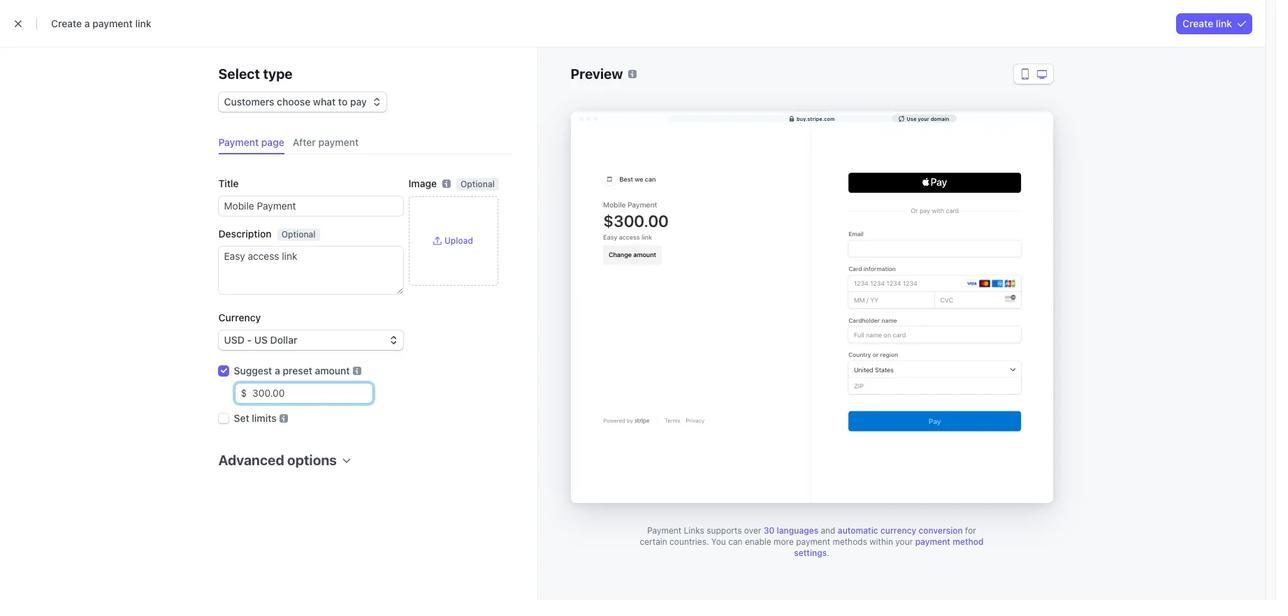 Task type: describe. For each thing, give the bounding box(es) containing it.
create a payment link
[[51, 17, 151, 29]]

payment method settings link
[[794, 537, 984, 558]]

Give customers more detail about what they're paying for. text field
[[218, 247, 403, 294]]

us
[[254, 334, 268, 346]]

enable
[[745, 537, 771, 547]]

after payment button
[[287, 131, 367, 154]]

advanced options
[[218, 452, 337, 468]]

create for create a payment link
[[51, 17, 82, 29]]

what
[[313, 96, 336, 108]]

supports
[[707, 526, 742, 536]]

usd
[[224, 334, 245, 346]]

0 horizontal spatial optional
[[281, 229, 316, 240]]

create for create link
[[1183, 17, 1214, 29]]

payment inside payment method settings
[[915, 537, 951, 547]]

Name of cause or service text field
[[218, 196, 403, 216]]

0.00 text field
[[247, 384, 372, 403]]

link inside button
[[1216, 17, 1232, 29]]

amount
[[315, 365, 350, 377]]

-
[[247, 334, 252, 346]]

for
[[965, 526, 976, 536]]

.
[[827, 548, 829, 558]]

customers choose what to pay button
[[218, 89, 386, 112]]

advanced options button
[[213, 446, 351, 470]]

use your domain button
[[892, 115, 957, 122]]

conversion
[[919, 526, 963, 536]]

create link
[[1183, 17, 1232, 29]]

over
[[744, 526, 761, 536]]

your inside button
[[918, 116, 929, 121]]

type
[[263, 66, 293, 82]]

1 link from the left
[[135, 17, 151, 29]]

$
[[241, 387, 247, 399]]

create link button
[[1177, 13, 1252, 34]]

preset
[[283, 365, 312, 377]]

certain
[[640, 537, 667, 547]]

links
[[684, 526, 704, 536]]

use
[[907, 116, 917, 121]]

to
[[338, 96, 348, 108]]

domain
[[931, 116, 950, 121]]

use your domain
[[907, 116, 950, 121]]

page
[[261, 136, 284, 148]]

usd - us dollar
[[224, 334, 297, 346]]

advanced
[[218, 452, 284, 468]]

$ button
[[235, 384, 247, 403]]

payment page button
[[213, 131, 293, 154]]

preview
[[571, 66, 623, 82]]

payment inside for certain countries. you can enable more payment methods within your
[[796, 537, 830, 547]]



Task type: locate. For each thing, give the bounding box(es) containing it.
payment
[[92, 17, 133, 29], [318, 136, 359, 148], [796, 537, 830, 547], [915, 537, 951, 547]]

1 vertical spatial a
[[275, 365, 280, 377]]

0 vertical spatial optional
[[461, 179, 495, 189]]

customers
[[224, 96, 274, 108]]

upload
[[444, 236, 473, 246]]

after
[[293, 136, 316, 148]]

your inside for certain countries. you can enable more payment methods within your
[[896, 537, 913, 547]]

payment inside button
[[218, 136, 259, 148]]

limits
[[252, 412, 277, 424]]

1 horizontal spatial a
[[275, 365, 280, 377]]

suggest
[[234, 365, 272, 377]]

select
[[218, 66, 260, 82]]

payment method settings
[[794, 537, 984, 558]]

choose
[[277, 96, 311, 108]]

1 horizontal spatial payment
[[647, 526, 682, 536]]

0 horizontal spatial create
[[51, 17, 82, 29]]

payment page tab panel
[[207, 154, 512, 490]]

currency
[[218, 312, 261, 324]]

payment for payment links supports over 30 languages and automatic currency conversion
[[647, 526, 682, 536]]

link
[[135, 17, 151, 29], [1216, 17, 1232, 29]]

pay
[[350, 96, 367, 108]]

30
[[764, 526, 775, 536]]

countries.
[[670, 537, 709, 547]]

0 vertical spatial your
[[918, 116, 929, 121]]

within
[[870, 537, 893, 547]]

payment link settings tab list
[[213, 131, 512, 154]]

1 horizontal spatial link
[[1216, 17, 1232, 29]]

30 languages link
[[764, 526, 819, 536]]

1 vertical spatial payment
[[647, 526, 682, 536]]

description
[[218, 228, 272, 240]]

image
[[409, 178, 437, 189]]

payment for payment page
[[218, 136, 259, 148]]

automatic
[[838, 526, 878, 536]]

automatic currency conversion link
[[838, 526, 963, 536]]

a for create
[[84, 17, 90, 29]]

0 horizontal spatial your
[[896, 537, 913, 547]]

2 link from the left
[[1216, 17, 1232, 29]]

usd - us dollar button
[[218, 331, 403, 350]]

payment left page
[[218, 136, 259, 148]]

select type
[[218, 66, 293, 82]]

options
[[287, 452, 337, 468]]

you
[[711, 537, 726, 547]]

optional down name of cause or service text box
[[281, 229, 316, 240]]

a inside tab panel
[[275, 365, 280, 377]]

1 vertical spatial optional
[[281, 229, 316, 240]]

more
[[774, 537, 794, 547]]

create inside button
[[1183, 17, 1214, 29]]

a
[[84, 17, 90, 29], [275, 365, 280, 377]]

after payment
[[293, 136, 359, 148]]

payment
[[218, 136, 259, 148], [647, 526, 682, 536]]

payment up 'certain'
[[647, 526, 682, 536]]

1 horizontal spatial create
[[1183, 17, 1214, 29]]

for certain countries. you can enable more payment methods within your
[[640, 526, 976, 547]]

0 horizontal spatial link
[[135, 17, 151, 29]]

payment inside button
[[318, 136, 359, 148]]

0 horizontal spatial a
[[84, 17, 90, 29]]

currency
[[881, 526, 917, 536]]

your
[[918, 116, 929, 121], [896, 537, 913, 547]]

optional
[[461, 179, 495, 189], [281, 229, 316, 240]]

title
[[218, 178, 239, 189]]

set limits
[[234, 412, 277, 424]]

settings
[[794, 548, 827, 558]]

a for suggest
[[275, 365, 280, 377]]

suggest a preset amount
[[234, 365, 350, 377]]

0 vertical spatial payment
[[218, 136, 259, 148]]

method
[[953, 537, 984, 547]]

1 horizontal spatial optional
[[461, 179, 495, 189]]

languages
[[777, 526, 819, 536]]

1 horizontal spatial your
[[918, 116, 929, 121]]

and
[[821, 526, 836, 536]]

your right use
[[918, 116, 929, 121]]

set
[[234, 412, 249, 424]]

1 vertical spatial your
[[896, 537, 913, 547]]

2 create from the left
[[1183, 17, 1214, 29]]

0 vertical spatial a
[[84, 17, 90, 29]]

1 create from the left
[[51, 17, 82, 29]]

create
[[51, 17, 82, 29], [1183, 17, 1214, 29]]

upload button
[[433, 236, 473, 247]]

dollar
[[270, 334, 297, 346]]

methods
[[833, 537, 867, 547]]

0 horizontal spatial payment
[[218, 136, 259, 148]]

can
[[728, 537, 743, 547]]

payment page
[[218, 136, 284, 148]]

payment links supports over 30 languages and automatic currency conversion
[[647, 526, 963, 536]]

buy.stripe.com
[[797, 116, 835, 121]]

your down automatic currency conversion link
[[896, 537, 913, 547]]

optional right the image
[[461, 179, 495, 189]]

customers choose what to pay
[[224, 96, 367, 108]]



Task type: vqa. For each thing, say whether or not it's contained in the screenshot.
If
no



